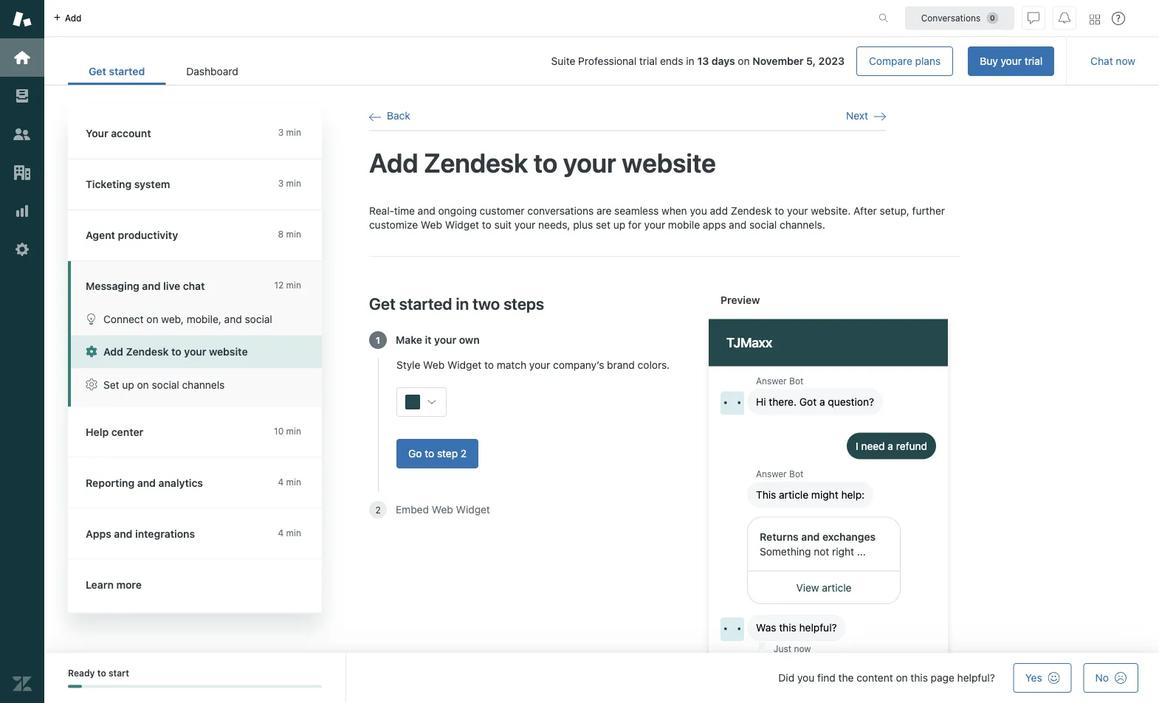 Task type: vqa. For each thing, say whether or not it's contained in the screenshot.


Task type: locate. For each thing, give the bounding box(es) containing it.
your right buy
[[1001, 55, 1022, 67]]

0 vertical spatial add zendesk to your website
[[369, 147, 716, 178]]

2 left the embed
[[375, 505, 381, 515]]

zendesk
[[424, 147, 528, 178], [731, 205, 772, 217], [126, 346, 169, 358]]

web
[[421, 219, 442, 231], [423, 359, 445, 371], [432, 504, 453, 516]]

started up account
[[109, 65, 145, 78]]

learn
[[86, 579, 114, 591]]

4
[[278, 477, 284, 487], [278, 528, 284, 538]]

website.
[[811, 205, 851, 217]]

1 horizontal spatial add zendesk to your website
[[369, 147, 716, 178]]

social left channels.
[[750, 219, 777, 231]]

1 3 min from the top
[[278, 127, 301, 138]]

up inside real-time and ongoing customer conversations are seamless when you add zendesk to your website. after setup, further customize web widget to suit your needs, plus set up for your mobile apps and social channels.
[[613, 219, 626, 231]]

now inside 'log'
[[794, 644, 811, 654]]

views image
[[13, 86, 32, 106]]

1 horizontal spatial trial
[[1025, 55, 1043, 67]]

answer bot up this
[[756, 469, 804, 479]]

1 horizontal spatial in
[[686, 55, 695, 67]]

0 vertical spatial bot
[[789, 376, 804, 386]]

3 min from the top
[[286, 229, 301, 240]]

to left suit
[[482, 219, 492, 231]]

0 horizontal spatial a
[[820, 396, 825, 408]]

1 min from the top
[[286, 127, 301, 138]]

needs,
[[538, 219, 570, 231]]

2 trial from the left
[[639, 55, 657, 67]]

0 vertical spatial you
[[690, 205, 707, 217]]

1 avatar image from the top
[[721, 392, 744, 415]]

article right this
[[779, 489, 809, 501]]

1 horizontal spatial you
[[797, 672, 815, 685]]

on inside section
[[738, 55, 750, 67]]

5,
[[806, 55, 816, 67]]

1 vertical spatial widget
[[447, 359, 482, 371]]

8
[[278, 229, 284, 240]]

your right it
[[434, 334, 457, 346]]

and inside returns and exchanges something not right ...
[[801, 531, 820, 543]]

1 vertical spatial up
[[122, 379, 134, 391]]

a
[[820, 396, 825, 408], [888, 440, 893, 452]]

0 vertical spatial get
[[89, 65, 106, 78]]

2 answer from the top
[[756, 469, 787, 479]]

add
[[369, 147, 418, 178], [103, 346, 123, 358]]

0 horizontal spatial 2
[[375, 505, 381, 515]]

your up are
[[563, 147, 616, 178]]

social left the channels on the left bottom of page
[[152, 379, 179, 391]]

0 horizontal spatial zendesk
[[126, 346, 169, 358]]

this
[[779, 622, 797, 634], [911, 672, 928, 685]]

add zendesk to your website down the web,
[[103, 346, 248, 358]]

2 horizontal spatial social
[[750, 219, 777, 231]]

messaging and live chat heading
[[68, 261, 322, 303]]

12
[[274, 280, 284, 291]]

2 4 min from the top
[[278, 528, 301, 538]]

1 vertical spatial answer bot
[[756, 469, 804, 479]]

dashboard
[[186, 65, 238, 78]]

2 right the step
[[461, 448, 467, 460]]

0 vertical spatial helpful?
[[799, 622, 837, 634]]

0 vertical spatial web
[[421, 219, 442, 231]]

1 horizontal spatial website
[[622, 147, 716, 178]]

view article
[[796, 582, 852, 594]]

0 horizontal spatial in
[[456, 294, 469, 313]]

1 vertical spatial add
[[710, 205, 728, 217]]

1 horizontal spatial started
[[399, 294, 452, 313]]

to left match
[[484, 359, 494, 371]]

avatar image left hi
[[721, 392, 744, 415]]

min for agent productivity
[[286, 229, 301, 240]]

0 horizontal spatial trial
[[639, 55, 657, 67]]

helpful? up just now on the bottom
[[799, 622, 837, 634]]

0 vertical spatial zendesk
[[424, 147, 528, 178]]

helpful? right "page"
[[957, 672, 995, 685]]

on right days
[[738, 55, 750, 67]]

website inside content-title region
[[622, 147, 716, 178]]

0 horizontal spatial now
[[794, 644, 811, 654]]

was this helpful?
[[756, 622, 837, 634]]

1
[[376, 335, 380, 345]]

started inside tab list
[[109, 65, 145, 78]]

your account
[[86, 127, 151, 140]]

0 vertical spatial answer
[[756, 376, 787, 386]]

0 vertical spatial 2
[[461, 448, 467, 460]]

0 horizontal spatial up
[[122, 379, 134, 391]]

social
[[750, 219, 777, 231], [245, 313, 272, 325], [152, 379, 179, 391]]

1 vertical spatial now
[[794, 644, 811, 654]]

steps
[[504, 294, 544, 313]]

2 horizontal spatial zendesk
[[731, 205, 772, 217]]

your inside content-title region
[[563, 147, 616, 178]]

1 vertical spatial social
[[245, 313, 272, 325]]

trial left ends
[[639, 55, 657, 67]]

find
[[817, 672, 836, 685]]

style
[[397, 359, 420, 371]]

1 vertical spatial web
[[423, 359, 445, 371]]

1 horizontal spatial social
[[245, 313, 272, 325]]

0 horizontal spatial article
[[779, 489, 809, 501]]

widget down ongoing
[[445, 219, 479, 231]]

zendesk inside 'add zendesk to your website' button
[[126, 346, 169, 358]]

answer bot up there.
[[756, 376, 804, 386]]

add right zendesk support image
[[65, 13, 82, 23]]

0 vertical spatial now
[[1116, 55, 1136, 67]]

1 vertical spatial answer
[[756, 469, 787, 479]]

1 vertical spatial get
[[369, 294, 396, 313]]

tab list
[[68, 58, 259, 85]]

1 horizontal spatial a
[[888, 440, 893, 452]]

1 horizontal spatial 2
[[461, 448, 467, 460]]

1 vertical spatial bot
[[789, 469, 804, 479]]

1 vertical spatial zendesk
[[731, 205, 772, 217]]

0 vertical spatial social
[[750, 219, 777, 231]]

embed web widget
[[396, 504, 490, 516]]

web down 'make it your own'
[[423, 359, 445, 371]]

started up it
[[399, 294, 452, 313]]

your
[[1001, 55, 1022, 67], [563, 147, 616, 178], [787, 205, 808, 217], [515, 219, 536, 231], [644, 219, 665, 231], [434, 334, 457, 346], [184, 346, 206, 358], [529, 359, 550, 371]]

now right the just
[[794, 644, 811, 654]]

1 vertical spatial article
[[822, 582, 852, 594]]

1 vertical spatial helpful?
[[957, 672, 995, 685]]

7 min from the top
[[286, 528, 301, 538]]

exchanges
[[823, 531, 876, 543]]

min for ticketing system
[[286, 178, 301, 189]]

organizations image
[[13, 163, 32, 182]]

2 vertical spatial social
[[152, 379, 179, 391]]

social right mobile,
[[245, 313, 272, 325]]

2 3 from the top
[[278, 178, 284, 189]]

you right did in the right of the page
[[797, 672, 815, 685]]

after
[[854, 205, 877, 217]]

add down back button
[[369, 147, 418, 178]]

now right chat
[[1116, 55, 1136, 67]]

1 horizontal spatial add
[[369, 147, 418, 178]]

make
[[396, 334, 422, 346]]

company's
[[553, 359, 604, 371]]

social inside real-time and ongoing customer conversations are seamless when you add zendesk to your website. after setup, further customize web widget to suit your needs, plus set up for your mobile apps and social channels.
[[750, 219, 777, 231]]

get for get started in two steps
[[369, 294, 396, 313]]

set
[[596, 219, 611, 231]]

4 min for analytics
[[278, 477, 301, 487]]

did
[[779, 672, 795, 685]]

0 horizontal spatial social
[[152, 379, 179, 391]]

add inside popup button
[[65, 13, 82, 23]]

1 vertical spatial in
[[456, 294, 469, 313]]

0 vertical spatial article
[[779, 489, 809, 501]]

min inside "messaging and live chat" heading
[[286, 280, 301, 291]]

avatar image
[[721, 392, 744, 415], [721, 618, 744, 642]]

web right the embed
[[432, 504, 453, 516]]

started inside region
[[399, 294, 452, 313]]

you inside real-time and ongoing customer conversations are seamless when you add zendesk to your website. after setup, further customize web widget to suit your needs, plus set up for your mobile apps and social channels.
[[690, 205, 707, 217]]

tab list containing get started
[[68, 58, 259, 85]]

0 horizontal spatial website
[[209, 346, 248, 358]]

not
[[814, 546, 830, 558]]

1 vertical spatial 4
[[278, 528, 284, 538]]

1 4 from the top
[[278, 477, 284, 487]]

1 answer from the top
[[756, 376, 787, 386]]

get inside region
[[369, 294, 396, 313]]

you up the mobile
[[690, 205, 707, 217]]

1 horizontal spatial add
[[710, 205, 728, 217]]

get inside tab list
[[89, 65, 106, 78]]

0 vertical spatial website
[[622, 147, 716, 178]]

article inside the returns and exchanges element
[[822, 582, 852, 594]]

and inside button
[[224, 313, 242, 325]]

in inside region
[[456, 294, 469, 313]]

0 vertical spatial add
[[65, 13, 82, 23]]

1 vertical spatial add
[[103, 346, 123, 358]]

1 vertical spatial 4 min
[[278, 528, 301, 538]]

1 vertical spatial a
[[888, 440, 893, 452]]

0 vertical spatial 4
[[278, 477, 284, 487]]

1 vertical spatial add zendesk to your website
[[103, 346, 248, 358]]

bot up got
[[789, 376, 804, 386]]

0 horizontal spatial add
[[65, 13, 82, 23]]

this inside 'log'
[[779, 622, 797, 634]]

footer
[[44, 654, 1159, 704]]

content-title region
[[369, 146, 886, 180]]

1 vertical spatial 3 min
[[278, 178, 301, 189]]

0 horizontal spatial add
[[103, 346, 123, 358]]

returns
[[760, 531, 799, 543]]

add up apps
[[710, 205, 728, 217]]

this left "page"
[[911, 672, 928, 685]]

your up channels.
[[787, 205, 808, 217]]

this up just now on the bottom
[[779, 622, 797, 634]]

zendesk image
[[13, 675, 32, 694]]

in left two
[[456, 294, 469, 313]]

3 min
[[278, 127, 301, 138], [278, 178, 301, 189]]

1 horizontal spatial helpful?
[[957, 672, 995, 685]]

make it your own
[[396, 334, 480, 346]]

web,
[[161, 313, 184, 325]]

log containing hi there. got a question?
[[709, 367, 948, 693]]

to up conversations on the top of the page
[[534, 147, 558, 178]]

set up on social channels button
[[71, 368, 322, 401]]

section
[[271, 47, 1055, 76]]

in left 13
[[686, 55, 695, 67]]

your down connect on web, mobile, and social button
[[184, 346, 206, 358]]

set up on social channels
[[103, 379, 225, 391]]

0 horizontal spatial helpful?
[[799, 622, 837, 634]]

1 vertical spatial website
[[209, 346, 248, 358]]

2 vertical spatial widget
[[456, 504, 490, 516]]

got
[[800, 396, 817, 408]]

1 horizontal spatial this
[[911, 672, 928, 685]]

seamless
[[614, 205, 659, 217]]

November 5, 2023 text field
[[753, 55, 845, 67]]

4 for apps and integrations
[[278, 528, 284, 538]]

add up set
[[103, 346, 123, 358]]

1 horizontal spatial article
[[822, 582, 852, 594]]

0 horizontal spatial started
[[109, 65, 145, 78]]

further
[[912, 205, 945, 217]]

1 4 min from the top
[[278, 477, 301, 487]]

get started in two steps region
[[369, 203, 960, 704]]

0 vertical spatial started
[[109, 65, 145, 78]]

min for help center
[[286, 426, 301, 436]]

answer up hi
[[756, 376, 787, 386]]

1 vertical spatial avatar image
[[721, 618, 744, 642]]

apps
[[703, 219, 726, 231]]

0 vertical spatial answer bot
[[756, 376, 804, 386]]

add inside button
[[103, 346, 123, 358]]

website down mobile,
[[209, 346, 248, 358]]

3
[[278, 127, 284, 138], [278, 178, 284, 189]]

dashboard tab
[[166, 58, 259, 85]]

widget down own
[[447, 359, 482, 371]]

widget
[[445, 219, 479, 231], [447, 359, 482, 371], [456, 504, 490, 516]]

to up channels.
[[775, 205, 784, 217]]

web down ongoing
[[421, 219, 442, 231]]

it
[[425, 334, 432, 346]]

0 vertical spatial widget
[[445, 219, 479, 231]]

get down add popup button
[[89, 65, 106, 78]]

1 horizontal spatial zendesk
[[424, 147, 528, 178]]

2 avatar image from the top
[[721, 618, 744, 642]]

0 vertical spatial up
[[613, 219, 626, 231]]

there.
[[769, 396, 797, 408]]

reporting
[[86, 477, 135, 489]]

buy your trial
[[980, 55, 1043, 67]]

1 vertical spatial 3
[[278, 178, 284, 189]]

trial down button displays agent's chat status as invisible. "icon"
[[1025, 55, 1043, 67]]

started
[[109, 65, 145, 78], [399, 294, 452, 313]]

4 min from the top
[[286, 280, 301, 291]]

2 4 from the top
[[278, 528, 284, 538]]

brand
[[607, 359, 635, 371]]

days
[[712, 55, 735, 67]]

real-
[[369, 205, 394, 217]]

0 horizontal spatial get
[[89, 65, 106, 78]]

0 vertical spatial add
[[369, 147, 418, 178]]

0 vertical spatial a
[[820, 396, 825, 408]]

button displays agent's chat status as invisible. image
[[1028, 12, 1040, 24]]

1 horizontal spatial now
[[1116, 55, 1136, 67]]

1 horizontal spatial up
[[613, 219, 626, 231]]

up right set
[[122, 379, 134, 391]]

customer
[[480, 205, 525, 217]]

own
[[459, 334, 480, 346]]

chat now button
[[1079, 47, 1148, 76]]

a right need
[[888, 440, 893, 452]]

0 vertical spatial avatar image
[[721, 392, 744, 415]]

2 3 min from the top
[[278, 178, 301, 189]]

trial inside the buy your trial button
[[1025, 55, 1043, 67]]

2 min from the top
[[286, 178, 301, 189]]

website up 'when'
[[622, 147, 716, 178]]

mobile,
[[187, 313, 221, 325]]

go
[[408, 448, 422, 460]]

bot up this article might help:
[[789, 469, 804, 479]]

0 vertical spatial 3
[[278, 127, 284, 138]]

now inside button
[[1116, 55, 1136, 67]]

widget right the embed
[[456, 504, 490, 516]]

log
[[709, 367, 948, 693]]

admin image
[[13, 240, 32, 259]]

center
[[111, 426, 143, 438]]

embed
[[396, 504, 429, 516]]

0 vertical spatial 4 min
[[278, 477, 301, 487]]

was
[[756, 622, 776, 634]]

trial for your
[[1025, 55, 1043, 67]]

article right view in the bottom right of the page
[[822, 582, 852, 594]]

to inside content-title region
[[534, 147, 558, 178]]

0 horizontal spatial you
[[690, 205, 707, 217]]

now for just now
[[794, 644, 811, 654]]

1 3 from the top
[[278, 127, 284, 138]]

a right got
[[820, 396, 825, 408]]

question?
[[828, 396, 874, 408]]

avatar image left was
[[721, 618, 744, 642]]

0 vertical spatial 3 min
[[278, 127, 301, 138]]

0 vertical spatial this
[[779, 622, 797, 634]]

go to step 2
[[408, 448, 467, 460]]

0 horizontal spatial this
[[779, 622, 797, 634]]

2 vertical spatial zendesk
[[126, 346, 169, 358]]

zendesk inside real-time and ongoing customer conversations are seamless when you add zendesk to your website. after setup, further customize web widget to suit your needs, plus set up for your mobile apps and social channels.
[[731, 205, 772, 217]]

web inside real-time and ongoing customer conversations are seamless when you add zendesk to your website. after setup, further customize web widget to suit your needs, plus set up for your mobile apps and social channels.
[[421, 219, 442, 231]]

1 horizontal spatial get
[[369, 294, 396, 313]]

started for get started
[[109, 65, 145, 78]]

answer up this
[[756, 469, 787, 479]]

start
[[108, 669, 129, 679]]

2 vertical spatial web
[[432, 504, 453, 516]]

chat
[[1091, 55, 1113, 67]]

mobile
[[668, 219, 700, 231]]

get up 1
[[369, 294, 396, 313]]

min for apps and integrations
[[286, 528, 301, 538]]

on
[[738, 55, 750, 67], [147, 313, 158, 325], [137, 379, 149, 391], [896, 672, 908, 685]]

6 min from the top
[[286, 477, 301, 487]]

1 vertical spatial started
[[399, 294, 452, 313]]

set
[[103, 379, 119, 391]]

get for get started
[[89, 65, 106, 78]]

back
[[387, 110, 410, 122]]

up left for
[[613, 219, 626, 231]]

1 trial from the left
[[1025, 55, 1043, 67]]

next button
[[846, 109, 886, 123]]

bot
[[789, 376, 804, 386], [789, 469, 804, 479]]

add zendesk to your website up conversations on the top of the page
[[369, 147, 716, 178]]

0 horizontal spatial add zendesk to your website
[[103, 346, 248, 358]]

add zendesk to your website
[[369, 147, 716, 178], [103, 346, 248, 358]]

min for your account
[[286, 127, 301, 138]]

apps and integrations
[[86, 528, 195, 540]]

started for get started in two steps
[[399, 294, 452, 313]]

5 min from the top
[[286, 426, 301, 436]]



Task type: describe. For each thing, give the bounding box(es) containing it.
now for chat now
[[1116, 55, 1136, 67]]

customers image
[[13, 125, 32, 144]]

colors.
[[638, 359, 670, 371]]

add inside content-title region
[[369, 147, 418, 178]]

13
[[697, 55, 709, 67]]

the
[[839, 672, 854, 685]]

messaging and live chat
[[86, 280, 205, 292]]

for
[[628, 219, 642, 231]]

connect
[[103, 313, 144, 325]]

article for view
[[822, 582, 852, 594]]

progress-bar progress bar
[[68, 686, 322, 689]]

add zendesk to your website inside content-title region
[[369, 147, 716, 178]]

time
[[394, 205, 415, 217]]

get started
[[89, 65, 145, 78]]

get started in two steps
[[369, 294, 544, 313]]

zendesk inside content-title region
[[424, 147, 528, 178]]

go to step 2 button
[[397, 439, 479, 469]]

ticketing
[[86, 178, 132, 191]]

system
[[134, 178, 170, 191]]

november
[[753, 55, 804, 67]]

learn more
[[86, 579, 142, 591]]

channels.
[[780, 219, 825, 231]]

tjmaxx
[[727, 335, 772, 351]]

10
[[274, 426, 284, 436]]

widget inside real-time and ongoing customer conversations are seamless when you add zendesk to your website. after setup, further customize web widget to suit your needs, plus set up for your mobile apps and social channels.
[[445, 219, 479, 231]]

your right suit
[[515, 219, 536, 231]]

4 for reporting and analytics
[[278, 477, 284, 487]]

this
[[756, 489, 776, 501]]

just
[[774, 644, 792, 654]]

reporting image
[[13, 202, 32, 221]]

trial for professional
[[639, 55, 657, 67]]

to right go
[[425, 448, 434, 460]]

zendesk products image
[[1090, 14, 1100, 25]]

conversations button
[[905, 6, 1015, 30]]

2 bot from the top
[[789, 469, 804, 479]]

buy
[[980, 55, 998, 67]]

on right content
[[896, 672, 908, 685]]

2 inside button
[[461, 448, 467, 460]]

apps
[[86, 528, 111, 540]]

to left start
[[97, 669, 106, 679]]

are
[[597, 205, 612, 217]]

up inside set up on social channels button
[[122, 379, 134, 391]]

something
[[760, 546, 811, 558]]

widget for style
[[447, 359, 482, 371]]

12 min
[[274, 280, 301, 291]]

connect on web, mobile, and social button
[[71, 303, 322, 336]]

add inside real-time and ongoing customer conversations are seamless when you add zendesk to your website. after setup, further customize web widget to suit your needs, plus set up for your mobile apps and social channels.
[[710, 205, 728, 217]]

web for embed
[[432, 504, 453, 516]]

1 vertical spatial you
[[797, 672, 815, 685]]

web for style
[[423, 359, 445, 371]]

real-time and ongoing customer conversations are seamless when you add zendesk to your website. after setup, further customize web widget to suit your needs, plus set up for your mobile apps and social channels.
[[369, 205, 945, 231]]

just now
[[774, 644, 811, 654]]

returns and exchanges element
[[747, 517, 901, 605]]

preview
[[721, 294, 760, 306]]

chat now
[[1091, 55, 1136, 67]]

buy your trial button
[[968, 47, 1055, 76]]

next
[[846, 110, 868, 122]]

website inside button
[[209, 346, 248, 358]]

agent productivity
[[86, 229, 178, 241]]

professional
[[578, 55, 637, 67]]

need
[[861, 440, 885, 452]]

step
[[437, 448, 458, 460]]

article for this
[[779, 489, 809, 501]]

0 vertical spatial in
[[686, 55, 695, 67]]

view
[[796, 582, 819, 594]]

refund
[[896, 440, 927, 452]]

account
[[111, 127, 151, 140]]

3 min for your account
[[278, 127, 301, 138]]

min for messaging and live chat
[[286, 280, 301, 291]]

ticketing system
[[86, 178, 170, 191]]

1 answer bot from the top
[[756, 376, 804, 386]]

compare plans
[[869, 55, 941, 67]]

2 answer bot from the top
[[756, 469, 804, 479]]

setup,
[[880, 205, 910, 217]]

suite professional trial ends in 13 days on november 5, 2023
[[551, 55, 845, 67]]

view article link
[[747, 572, 901, 605]]

3 for account
[[278, 127, 284, 138]]

live
[[163, 280, 180, 292]]

conversations
[[527, 205, 594, 217]]

...
[[857, 546, 866, 558]]

back button
[[369, 109, 410, 123]]

min for reporting and analytics
[[286, 477, 301, 487]]

zendesk support image
[[13, 10, 32, 29]]

agent
[[86, 229, 115, 241]]

your right match
[[529, 359, 550, 371]]

helpful? inside get started in two steps region
[[799, 622, 837, 634]]

progress bar image
[[68, 686, 82, 689]]

ongoing
[[438, 205, 477, 217]]

log inside get started in two steps region
[[709, 367, 948, 693]]

compare plans button
[[857, 47, 953, 76]]

conversations
[[921, 13, 981, 23]]

1 bot from the top
[[789, 376, 804, 386]]

integrations
[[135, 528, 195, 540]]

your right for
[[644, 219, 665, 231]]

1 vertical spatial this
[[911, 672, 928, 685]]

add zendesk to your website button
[[71, 336, 322, 368]]

suit
[[494, 219, 512, 231]]

productivity
[[118, 229, 178, 241]]

ready
[[68, 669, 95, 679]]

yes
[[1025, 672, 1042, 685]]

widget for embed
[[456, 504, 490, 516]]

2023
[[819, 55, 845, 67]]

3 for system
[[278, 178, 284, 189]]

and inside heading
[[142, 280, 161, 292]]

add button
[[44, 0, 90, 36]]

avatar image for was
[[721, 618, 744, 642]]

two
[[473, 294, 500, 313]]

might
[[811, 489, 839, 501]]

get help image
[[1112, 12, 1125, 25]]

main element
[[0, 0, 44, 704]]

footer containing did you find the content on this page helpful?
[[44, 654, 1159, 704]]

on left the web,
[[147, 313, 158, 325]]

plans
[[915, 55, 941, 67]]

when
[[662, 205, 687, 217]]

content
[[857, 672, 893, 685]]

help:
[[841, 489, 865, 501]]

add zendesk to your website inside button
[[103, 346, 248, 358]]

help center
[[86, 426, 143, 438]]

to down the web,
[[171, 346, 181, 358]]

your inside section
[[1001, 55, 1022, 67]]

avatar image for hi
[[721, 392, 744, 415]]

hi there. got a question?
[[756, 396, 874, 408]]

your
[[86, 127, 108, 140]]

on right set
[[137, 379, 149, 391]]

suite
[[551, 55, 576, 67]]

notifications image
[[1059, 12, 1071, 24]]

3 min for ticketing system
[[278, 178, 301, 189]]

section containing compare plans
[[271, 47, 1055, 76]]

ends
[[660, 55, 683, 67]]

4 min for integrations
[[278, 528, 301, 538]]

plus
[[573, 219, 593, 231]]

hi
[[756, 396, 766, 408]]

page
[[931, 672, 955, 685]]

get started image
[[13, 48, 32, 67]]

1 vertical spatial 2
[[375, 505, 381, 515]]

i
[[856, 440, 859, 452]]

ready to start
[[68, 669, 129, 679]]



